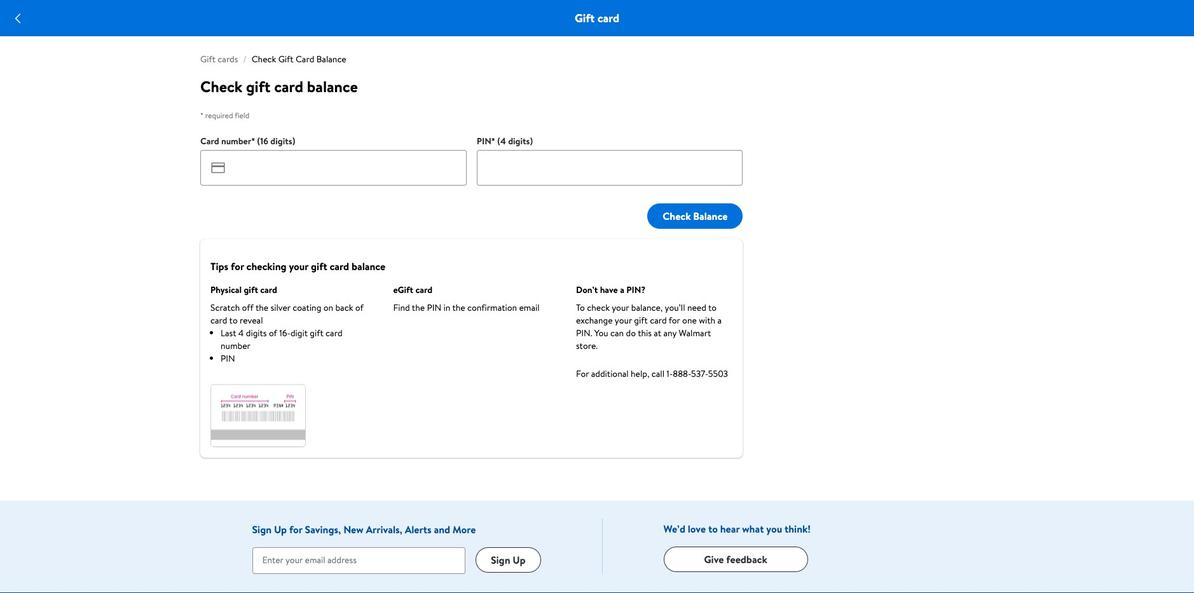 Task type: locate. For each thing, give the bounding box(es) containing it.
0 vertical spatial a
[[620, 284, 625, 297]]

0 vertical spatial card
[[296, 53, 315, 66]]

walmart
[[679, 327, 712, 340]]

card down *
[[200, 135, 219, 148]]

1 horizontal spatial a
[[718, 314, 722, 327]]

check balance
[[663, 209, 728, 223]]

(4
[[498, 135, 506, 148]]

1 horizontal spatial sign
[[491, 554, 511, 568]]

1 horizontal spatial of
[[356, 302, 364, 314]]

a right with
[[718, 314, 722, 327]]

of
[[356, 302, 364, 314], [269, 327, 277, 340]]

1 vertical spatial sign
[[491, 554, 511, 568]]

(16
[[257, 135, 268, 148]]

0 horizontal spatial digits)
[[271, 135, 295, 148]]

balance
[[307, 76, 358, 97], [352, 260, 386, 274]]

up inside sign up button
[[513, 554, 526, 568]]

a
[[620, 284, 625, 297], [718, 314, 722, 327]]

2 vertical spatial check
[[663, 209, 691, 223]]

1 horizontal spatial up
[[513, 554, 526, 568]]

card up check gift card balance
[[296, 53, 315, 66]]

digits)
[[271, 135, 295, 148], [508, 135, 533, 148]]

exchange
[[576, 314, 613, 327]]

1 horizontal spatial pin
[[427, 302, 442, 314]]

1 vertical spatial check
[[200, 76, 243, 97]]

gift
[[246, 76, 271, 97], [311, 260, 327, 274], [244, 284, 258, 297], [635, 314, 648, 327], [310, 327, 324, 340]]

last
[[221, 327, 236, 340]]

gift left at
[[635, 314, 648, 327]]

2 horizontal spatial for
[[669, 314, 681, 327]]

digits
[[246, 327, 267, 340]]

give feedback button
[[664, 547, 808, 573]]

0 horizontal spatial sign
[[252, 523, 272, 537]]

physical gift card: please enter the first 16 digits as gift card number, and the last 4 digits as pin. image
[[211, 384, 306, 448]]

2 horizontal spatial check
[[663, 209, 691, 223]]

1 vertical spatial card
[[200, 135, 219, 148]]

physical
[[211, 284, 242, 297]]

for
[[576, 368, 589, 380]]

egift card find the pin in the confirmation email
[[394, 284, 540, 314]]

the right find at the bottom of the page
[[412, 302, 425, 314]]

pin.
[[576, 327, 593, 340]]

you
[[595, 327, 609, 340]]

0 horizontal spatial a
[[620, 284, 625, 297]]

physical gift card scratch off the silver coating on back of card to reveal last 4 digits of 16-digit gift card number pin
[[211, 284, 364, 365]]

sign up
[[491, 554, 526, 568]]

balance up back
[[352, 260, 386, 274]]

give
[[705, 553, 724, 567]]

pin
[[427, 302, 442, 314], [221, 352, 235, 365]]

0 horizontal spatial gift
[[200, 53, 216, 66]]

gift
[[575, 10, 595, 26], [200, 53, 216, 66], [278, 53, 294, 66]]

new
[[344, 523, 364, 537]]

the right off
[[256, 302, 269, 314]]

up
[[274, 523, 287, 537], [513, 554, 526, 568]]

can
[[611, 327, 624, 340]]

gift right the digit
[[310, 327, 324, 340]]

to
[[709, 302, 717, 314], [229, 314, 238, 327], [709, 522, 718, 536]]

0 horizontal spatial the
[[256, 302, 269, 314]]

1 vertical spatial up
[[513, 554, 526, 568]]

0 vertical spatial up
[[274, 523, 287, 537]]

need
[[688, 302, 707, 314]]

your
[[289, 260, 309, 274], [612, 302, 630, 314], [615, 314, 632, 327]]

gift cards / check gift card balance
[[200, 53, 347, 66]]

1 vertical spatial balance
[[694, 209, 728, 223]]

a right have
[[620, 284, 625, 297]]

2 horizontal spatial the
[[453, 302, 466, 314]]

1 horizontal spatial card
[[296, 53, 315, 66]]

sign for sign up
[[491, 554, 511, 568]]

pin left in
[[427, 302, 442, 314]]

the right in
[[453, 302, 466, 314]]

of left 16-
[[269, 327, 277, 340]]

0 vertical spatial balance
[[317, 53, 347, 66]]

digits) right (16
[[271, 135, 295, 148]]

do
[[626, 327, 636, 340]]

1 vertical spatial pin
[[221, 352, 235, 365]]

check for check gift card balance
[[200, 76, 243, 97]]

reveal
[[240, 314, 263, 327]]

0 horizontal spatial balance
[[317, 53, 347, 66]]

card inside don't have a pin? to check your balance, you'll need to exchange your gift card for one with a pin. you can do this at any walmart store.
[[650, 314, 667, 327]]

gift inside don't have a pin? to check your balance, you'll need to exchange your gift card for one with a pin. you can do this at any walmart store.
[[635, 314, 648, 327]]

digits) right (4 at the left
[[508, 135, 533, 148]]

gift up off
[[244, 284, 258, 297]]

gift for gift card
[[575, 10, 595, 26]]

checking
[[247, 260, 287, 274]]

don't
[[576, 284, 598, 297]]

love
[[688, 522, 706, 536]]

tips
[[211, 260, 229, 274]]

your down have
[[612, 302, 630, 314]]

check inside button
[[663, 209, 691, 223]]

0 horizontal spatial card
[[200, 135, 219, 148]]

the inside physical gift card scratch off the silver coating on back of card to reveal last 4 digits of 16-digit gift card number pin
[[256, 302, 269, 314]]

scratch
[[211, 302, 240, 314]]

card
[[296, 53, 315, 66], [200, 135, 219, 148]]

1 vertical spatial for
[[669, 314, 681, 327]]

your right checking
[[289, 260, 309, 274]]

to right the need at the right
[[709, 302, 717, 314]]

card
[[598, 10, 620, 26], [274, 76, 304, 97], [330, 260, 349, 274], [260, 284, 277, 297], [416, 284, 433, 297], [211, 314, 227, 327], [650, 314, 667, 327], [326, 327, 343, 340]]

0 horizontal spatial check
[[200, 76, 243, 97]]

1 horizontal spatial digits)
[[508, 135, 533, 148]]

1 horizontal spatial check
[[252, 53, 276, 66]]

0 horizontal spatial pin
[[221, 352, 235, 365]]

we'd love to hear what you think!
[[664, 522, 811, 536]]

537-
[[692, 368, 709, 380]]

back image
[[10, 10, 25, 26]]

0 vertical spatial check
[[252, 53, 276, 66]]

1 horizontal spatial balance
[[694, 209, 728, 223]]

gift up 'on'
[[311, 260, 327, 274]]

0 horizontal spatial for
[[231, 260, 244, 274]]

at
[[654, 327, 662, 340]]

pin down last
[[221, 352, 235, 365]]

1 the from the left
[[256, 302, 269, 314]]

0 vertical spatial pin
[[427, 302, 442, 314]]

egift
[[394, 284, 414, 297]]

for additional help, call 1-888-537-5503
[[576, 368, 729, 380]]

check gift card balance link
[[252, 53, 347, 66]]

2 horizontal spatial gift
[[575, 10, 595, 26]]

balance,
[[632, 302, 663, 314]]

1 vertical spatial a
[[718, 314, 722, 327]]

0 vertical spatial for
[[231, 260, 244, 274]]

for left one
[[669, 314, 681, 327]]

for left savings,
[[289, 523, 303, 537]]

1 horizontal spatial for
[[289, 523, 303, 537]]

of right back
[[356, 302, 364, 314]]

off
[[242, 302, 254, 314]]

1 digits) from the left
[[271, 135, 295, 148]]

3 the from the left
[[453, 302, 466, 314]]

to inside don't have a pin? to check your balance, you'll need to exchange your gift card for one with a pin. you can do this at any walmart store.
[[709, 302, 717, 314]]

required
[[205, 110, 233, 121]]

0 horizontal spatial up
[[274, 523, 287, 537]]

gift cards link
[[200, 53, 238, 66]]

field
[[235, 110, 250, 121]]

pin*
[[477, 135, 496, 148]]

balance down check gift card balance link
[[307, 76, 358, 97]]

balance
[[317, 53, 347, 66], [694, 209, 728, 223]]

to left 4
[[229, 314, 238, 327]]

sign inside button
[[491, 554, 511, 568]]

1 vertical spatial of
[[269, 327, 277, 340]]

0 vertical spatial sign
[[252, 523, 272, 537]]

1 horizontal spatial the
[[412, 302, 425, 314]]

sign
[[252, 523, 272, 537], [491, 554, 511, 568]]

one
[[683, 314, 697, 327]]

for
[[231, 260, 244, 274], [669, 314, 681, 327], [289, 523, 303, 537]]

for right tips
[[231, 260, 244, 274]]



Task type: vqa. For each thing, say whether or not it's contained in the screenshot.
topmost of
yes



Task type: describe. For each thing, give the bounding box(es) containing it.
think!
[[785, 522, 811, 536]]

cards
[[218, 53, 238, 66]]

silver
[[271, 302, 291, 314]]

card inside egift card find the pin in the confirmation email
[[416, 284, 433, 297]]

more
[[453, 523, 476, 537]]

Card number* (16 digits) text field
[[200, 150, 467, 186]]

1 horizontal spatial gift
[[278, 53, 294, 66]]

16-
[[279, 327, 291, 340]]

don't have a pin? to check your balance, you'll need to exchange your gift card for one with a pin. you can do this at any walmart store.
[[576, 284, 722, 352]]

check balance button
[[648, 204, 743, 229]]

email
[[520, 302, 540, 314]]

feedback
[[727, 553, 768, 567]]

hear
[[721, 522, 740, 536]]

sign up button
[[476, 548, 541, 573]]

card number* (16 digits)
[[200, 135, 295, 148]]

1 vertical spatial balance
[[352, 260, 386, 274]]

888-
[[673, 368, 692, 380]]

pin inside physical gift card scratch off the silver coating on back of card to reveal last 4 digits of 16-digit gift card number pin
[[221, 352, 235, 365]]

digit
[[291, 327, 308, 340]]

and
[[434, 523, 451, 537]]

gift for gift cards / check gift card balance
[[200, 53, 216, 66]]

PIN* (4 digits) password field
[[477, 150, 743, 186]]

up for sign up
[[513, 554, 526, 568]]

4
[[239, 327, 244, 340]]

2 vertical spatial for
[[289, 523, 303, 537]]

we'd
[[664, 522, 686, 536]]

to
[[576, 302, 585, 314]]

give feedback
[[705, 553, 768, 567]]

*
[[200, 110, 204, 121]]

for inside don't have a pin? to check your balance, you'll need to exchange your gift card for one with a pin. you can do this at any walmart store.
[[669, 314, 681, 327]]

to right love
[[709, 522, 718, 536]]

you'll
[[665, 302, 686, 314]]

0 vertical spatial balance
[[307, 76, 358, 97]]

additional
[[592, 368, 629, 380]]

your left this
[[615, 314, 632, 327]]

help,
[[631, 368, 650, 380]]

gift down /
[[246, 76, 271, 97]]

any
[[664, 327, 677, 340]]

this
[[638, 327, 652, 340]]

number*
[[221, 135, 255, 148]]

check
[[587, 302, 610, 314]]

2 the from the left
[[412, 302, 425, 314]]

in
[[444, 302, 451, 314]]

with
[[699, 314, 716, 327]]

balance inside check balance button
[[694, 209, 728, 223]]

coating
[[293, 302, 322, 314]]

gift card
[[575, 10, 620, 26]]

confirmation
[[468, 302, 517, 314]]

call
[[652, 368, 665, 380]]

5503
[[709, 368, 729, 380]]

/
[[243, 53, 247, 66]]

2 digits) from the left
[[508, 135, 533, 148]]

* required field
[[200, 110, 250, 121]]

alerts
[[405, 523, 432, 537]]

number
[[221, 340, 251, 352]]

sign up for savings, new arrivals, alerts and more
[[252, 523, 476, 537]]

arrivals,
[[366, 523, 403, 537]]

on
[[324, 302, 333, 314]]

pin?
[[627, 284, 646, 297]]

to inside physical gift card scratch off the silver coating on back of card to reveal last 4 digits of 16-digit gift card number pin
[[229, 314, 238, 327]]

up for sign up for savings, new arrivals, alerts and more
[[274, 523, 287, 537]]

store.
[[576, 340, 598, 352]]

Enter your email address field
[[252, 548, 466, 574]]

pin* (4 digits)
[[477, 135, 533, 148]]

1-
[[667, 368, 673, 380]]

savings,
[[305, 523, 341, 537]]

0 vertical spatial of
[[356, 302, 364, 314]]

find
[[394, 302, 410, 314]]

check for check balance
[[663, 209, 691, 223]]

0 horizontal spatial of
[[269, 327, 277, 340]]

sign for sign up for savings, new arrivals, alerts and more
[[252, 523, 272, 537]]

what
[[743, 522, 764, 536]]

you
[[767, 522, 783, 536]]

have
[[600, 284, 618, 297]]

pin inside egift card find the pin in the confirmation email
[[427, 302, 442, 314]]

tips for checking your gift card balance
[[211, 260, 386, 274]]

back
[[336, 302, 353, 314]]

check gift card balance
[[200, 76, 358, 97]]



